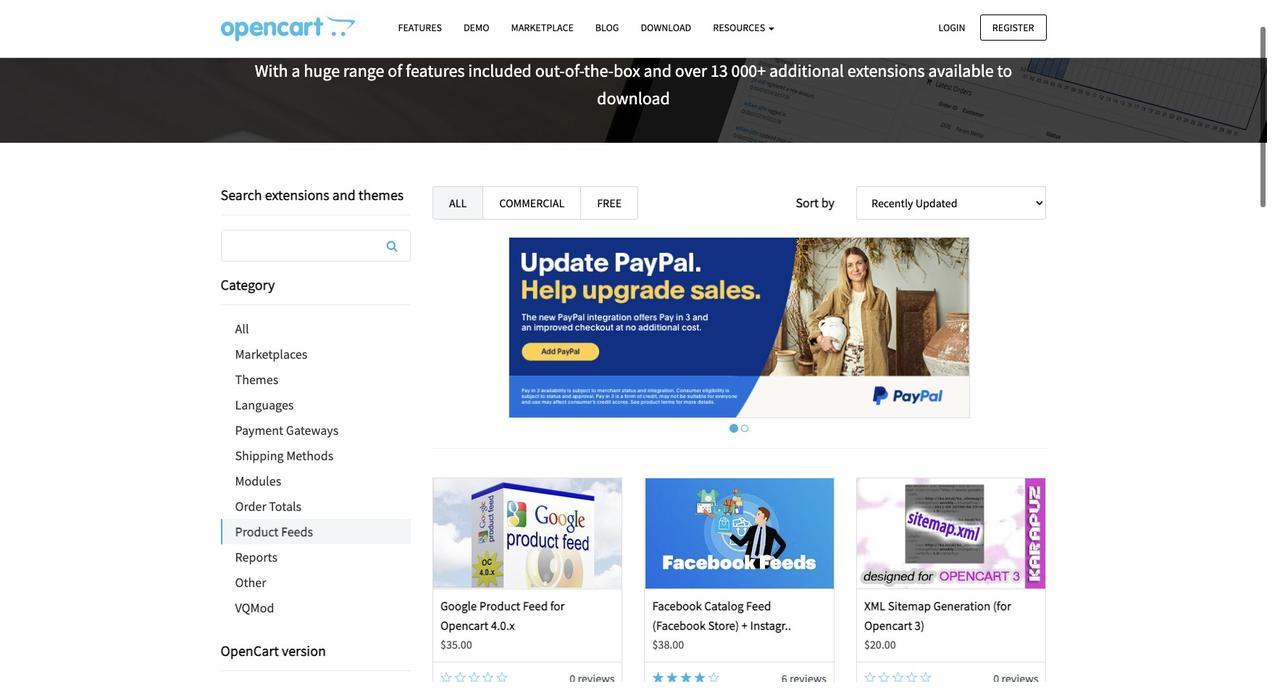 Task type: vqa. For each thing, say whether or not it's contained in the screenshot.


Task type: describe. For each thing, give the bounding box(es) containing it.
opencart product feeds image
[[221, 15, 355, 41]]

(for
[[994, 597, 1012, 613]]

product feeds
[[235, 523, 313, 539]]

1 star light o image from the left
[[496, 671, 508, 682]]

download link
[[630, 15, 703, 41]]

languages link
[[221, 391, 411, 417]]

resources link
[[703, 15, 786, 41]]

and inside welcome to opencart extension store with a huge range of features included out-of-the-box and over 13 000+ additional extensions available to download
[[644, 59, 672, 81]]

huge
[[304, 59, 340, 81]]

4.0.x
[[491, 617, 515, 633]]

feeds
[[281, 523, 313, 539]]

google product feed for opencart 4.0.x link
[[441, 597, 565, 633]]

a
[[292, 59, 300, 81]]

$35.00
[[441, 637, 472, 651]]

features
[[398, 21, 442, 34]]

commercial
[[500, 195, 565, 209]]

category
[[221, 275, 275, 293]]

login
[[939, 21, 966, 34]]

themes link
[[221, 366, 411, 391]]

all for commercial
[[449, 195, 467, 209]]

$38.00
[[653, 637, 684, 651]]

modules link
[[221, 468, 411, 493]]

free
[[597, 195, 622, 209]]

extension
[[676, 17, 793, 53]]

order
[[235, 497, 267, 514]]

product feeds link
[[222, 518, 411, 544]]

features link
[[387, 15, 453, 41]]

store)
[[709, 617, 740, 633]]

payment
[[235, 421, 284, 438]]

vqmod
[[235, 599, 274, 615]]

2 star light image from the left
[[681, 671, 692, 682]]

other link
[[221, 569, 411, 594]]

3 star light image from the left
[[695, 671, 706, 682]]

facebook catalog feed (facebook store) + instagr.. link
[[653, 597, 792, 633]]

2 star light o image from the left
[[879, 671, 890, 682]]

4 star light o image from the left
[[920, 671, 932, 682]]

themes
[[359, 185, 404, 203]]

$20.00
[[865, 637, 896, 651]]

included
[[468, 59, 532, 81]]

payment gateways
[[235, 421, 339, 438]]

+
[[742, 617, 748, 633]]

features
[[406, 59, 465, 81]]

totals
[[269, 497, 302, 514]]

by
[[822, 194, 835, 210]]

marketplaces link
[[221, 341, 411, 366]]

facebook
[[653, 597, 702, 613]]

1 horizontal spatial to
[[998, 59, 1013, 81]]

marketplaces
[[235, 345, 308, 362]]

methods
[[287, 447, 334, 463]]

range
[[343, 59, 385, 81]]

marketplace link
[[501, 15, 585, 41]]

opencart inside welcome to opencart extension store with a huge range of features included out-of-the-box and over 13 000+ additional extensions available to download
[[553, 17, 670, 53]]

sitemap
[[889, 597, 931, 613]]

4 star light o image from the left
[[482, 671, 494, 682]]

sort
[[796, 194, 819, 210]]

6 star light o image from the left
[[865, 671, 876, 682]]

0 vertical spatial to
[[522, 17, 547, 53]]

3 star light o image from the left
[[469, 671, 480, 682]]

the-
[[584, 59, 614, 81]]

payment gateways link
[[221, 417, 411, 442]]

opencart for google
[[441, 617, 489, 633]]

paypal payment gateway image
[[509, 236, 971, 418]]

other
[[235, 573, 266, 590]]

over
[[675, 59, 708, 81]]

themes
[[235, 370, 279, 387]]

search extensions and themes
[[221, 185, 404, 203]]

blog link
[[585, 15, 630, 41]]

xml sitemap generation (for opencart 3) link
[[865, 597, 1012, 633]]

of-
[[565, 59, 584, 81]]

available
[[929, 59, 994, 81]]

additional
[[770, 59, 845, 81]]



Task type: locate. For each thing, give the bounding box(es) containing it.
download
[[641, 21, 692, 34]]

0 horizontal spatial star light image
[[653, 671, 664, 682]]

opencart
[[441, 617, 489, 633], [865, 617, 913, 633]]

product up reports
[[235, 523, 279, 539]]

star light image
[[667, 671, 678, 682]]

reports link
[[221, 544, 411, 569]]

and left themes
[[332, 185, 356, 203]]

1 vertical spatial to
[[998, 59, 1013, 81]]

0 horizontal spatial product
[[235, 523, 279, 539]]

google product feed for opencart 4.0.x $35.00
[[441, 597, 565, 651]]

order totals link
[[221, 493, 411, 518]]

0 horizontal spatial all
[[235, 320, 249, 336]]

None text field
[[221, 230, 410, 260]]

search
[[221, 185, 262, 203]]

product
[[235, 523, 279, 539], [480, 597, 521, 613]]

1 horizontal spatial feed
[[747, 597, 772, 613]]

2 star light o image from the left
[[455, 671, 466, 682]]

marketplace
[[511, 21, 574, 34]]

feed for catalog
[[747, 597, 772, 613]]

product inside google product feed for opencart 4.0.x $35.00
[[480, 597, 521, 613]]

blog
[[596, 21, 619, 34]]

box
[[614, 59, 641, 81]]

shipping
[[235, 447, 284, 463]]

(facebook
[[653, 617, 706, 633]]

star light image
[[653, 671, 664, 682], [681, 671, 692, 682], [695, 671, 706, 682]]

shipping methods
[[235, 447, 334, 463]]

to down register link
[[998, 59, 1013, 81]]

commercial link
[[483, 186, 582, 219]]

xml sitemap generation (for opencart 3) $20.00
[[865, 597, 1012, 651]]

download
[[597, 86, 670, 109]]

all
[[449, 195, 467, 209], [235, 320, 249, 336]]

extensions right the search
[[265, 185, 330, 203]]

feed inside google product feed for opencart 4.0.x $35.00
[[523, 597, 548, 613]]

opencart version
[[221, 641, 326, 659]]

welcome
[[405, 17, 517, 53]]

0 vertical spatial all link
[[433, 186, 484, 219]]

demo link
[[453, 15, 501, 41]]

1 horizontal spatial all
[[449, 195, 467, 209]]

extensions inside welcome to opencart extension store with a huge range of features included out-of-the-box and over 13 000+ additional extensions available to download
[[848, 59, 925, 81]]

opencart inside xml sitemap generation (for opencart 3) $20.00
[[865, 617, 913, 633]]

2 horizontal spatial star light image
[[695, 671, 706, 682]]

sort by
[[796, 194, 835, 210]]

1 vertical spatial opencart
[[221, 641, 279, 659]]

for
[[551, 597, 565, 613]]

0 vertical spatial and
[[644, 59, 672, 81]]

3)
[[915, 617, 925, 633]]

1 feed from the left
[[523, 597, 548, 613]]

out-
[[535, 59, 565, 81]]

catalog
[[705, 597, 744, 613]]

xml sitemap generation (for opencart 3) image
[[858, 478, 1046, 588]]

star light o image
[[441, 671, 452, 682], [455, 671, 466, 682], [469, 671, 480, 682], [482, 671, 494, 682], [708, 671, 720, 682], [865, 671, 876, 682], [907, 671, 918, 682]]

google
[[441, 597, 477, 613]]

0 horizontal spatial opencart
[[221, 641, 279, 659]]

instagr..
[[751, 617, 792, 633]]

vqmod link
[[221, 594, 411, 620]]

5 star light o image from the left
[[708, 671, 720, 682]]

1 star light o image from the left
[[441, 671, 452, 682]]

languages
[[235, 396, 294, 412]]

1 horizontal spatial and
[[644, 59, 672, 81]]

opencart
[[553, 17, 670, 53], [221, 641, 279, 659]]

feed
[[523, 597, 548, 613], [747, 597, 772, 613]]

0 horizontal spatial feed
[[523, 597, 548, 613]]

shipping methods link
[[221, 442, 411, 468]]

1 vertical spatial extensions
[[265, 185, 330, 203]]

1 star light image from the left
[[653, 671, 664, 682]]

opencart down vqmod
[[221, 641, 279, 659]]

xml
[[865, 597, 886, 613]]

2 opencart from the left
[[865, 617, 913, 633]]

13
[[711, 59, 728, 81]]

opencart inside google product feed for opencart 4.0.x $35.00
[[441, 617, 489, 633]]

extensions down store
[[848, 59, 925, 81]]

opencart up $20.00
[[865, 617, 913, 633]]

to
[[522, 17, 547, 53], [998, 59, 1013, 81]]

free link
[[581, 186, 639, 219]]

1 vertical spatial all
[[235, 320, 249, 336]]

demo
[[464, 21, 490, 34]]

and right box
[[644, 59, 672, 81]]

register link
[[981, 14, 1047, 41]]

google product feed for opencart 4.0.x image
[[434, 478, 622, 588]]

register
[[993, 21, 1035, 34]]

1 horizontal spatial extensions
[[848, 59, 925, 81]]

to up out-
[[522, 17, 547, 53]]

opencart for xml
[[865, 617, 913, 633]]

and
[[644, 59, 672, 81], [332, 185, 356, 203]]

1 horizontal spatial all link
[[433, 186, 484, 219]]

2 feed from the left
[[747, 597, 772, 613]]

feed left for on the left of the page
[[523, 597, 548, 613]]

1 horizontal spatial opencart
[[865, 617, 913, 633]]

reports
[[235, 548, 278, 565]]

with
[[255, 59, 288, 81]]

search image
[[387, 239, 398, 251]]

1 vertical spatial product
[[480, 597, 521, 613]]

000+
[[732, 59, 766, 81]]

welcome to opencart extension store with a huge range of features included out-of-the-box and over 13 000+ additional extensions available to download
[[255, 17, 1013, 109]]

feed for product
[[523, 597, 548, 613]]

all link for commercial
[[433, 186, 484, 219]]

gateways
[[286, 421, 339, 438]]

3 star light o image from the left
[[893, 671, 904, 682]]

extensions
[[848, 59, 925, 81], [265, 185, 330, 203]]

opencart up the-
[[553, 17, 670, 53]]

all for marketplaces
[[235, 320, 249, 336]]

version
[[282, 641, 326, 659]]

0 vertical spatial all
[[449, 195, 467, 209]]

modules
[[235, 472, 281, 489]]

1 vertical spatial and
[[332, 185, 356, 203]]

1 horizontal spatial star light image
[[681, 671, 692, 682]]

order totals
[[235, 497, 302, 514]]

0 horizontal spatial and
[[332, 185, 356, 203]]

login link
[[927, 14, 978, 41]]

star light o image
[[496, 671, 508, 682], [879, 671, 890, 682], [893, 671, 904, 682], [920, 671, 932, 682]]

7 star light o image from the left
[[907, 671, 918, 682]]

feed inside 'facebook catalog feed (facebook store) + instagr.. $38.00'
[[747, 597, 772, 613]]

facebook catalog feed (facebook store) + instagr.. image
[[646, 478, 834, 588]]

1 opencart from the left
[[441, 617, 489, 633]]

feed up instagr..
[[747, 597, 772, 613]]

0 horizontal spatial extensions
[[265, 185, 330, 203]]

1 horizontal spatial opencart
[[553, 17, 670, 53]]

0 horizontal spatial to
[[522, 17, 547, 53]]

generation
[[934, 597, 991, 613]]

opencart down google
[[441, 617, 489, 633]]

product up 4.0.x
[[480, 597, 521, 613]]

all link for marketplaces
[[221, 315, 411, 341]]

0 horizontal spatial all link
[[221, 315, 411, 341]]

1 horizontal spatial product
[[480, 597, 521, 613]]

facebook catalog feed (facebook store) + instagr.. $38.00
[[653, 597, 792, 651]]

0 vertical spatial extensions
[[848, 59, 925, 81]]

0 vertical spatial opencart
[[553, 17, 670, 53]]

store
[[799, 17, 863, 53]]

1 vertical spatial all link
[[221, 315, 411, 341]]

0 vertical spatial product
[[235, 523, 279, 539]]

of
[[388, 59, 403, 81]]

0 horizontal spatial opencart
[[441, 617, 489, 633]]

resources
[[713, 21, 768, 34]]



